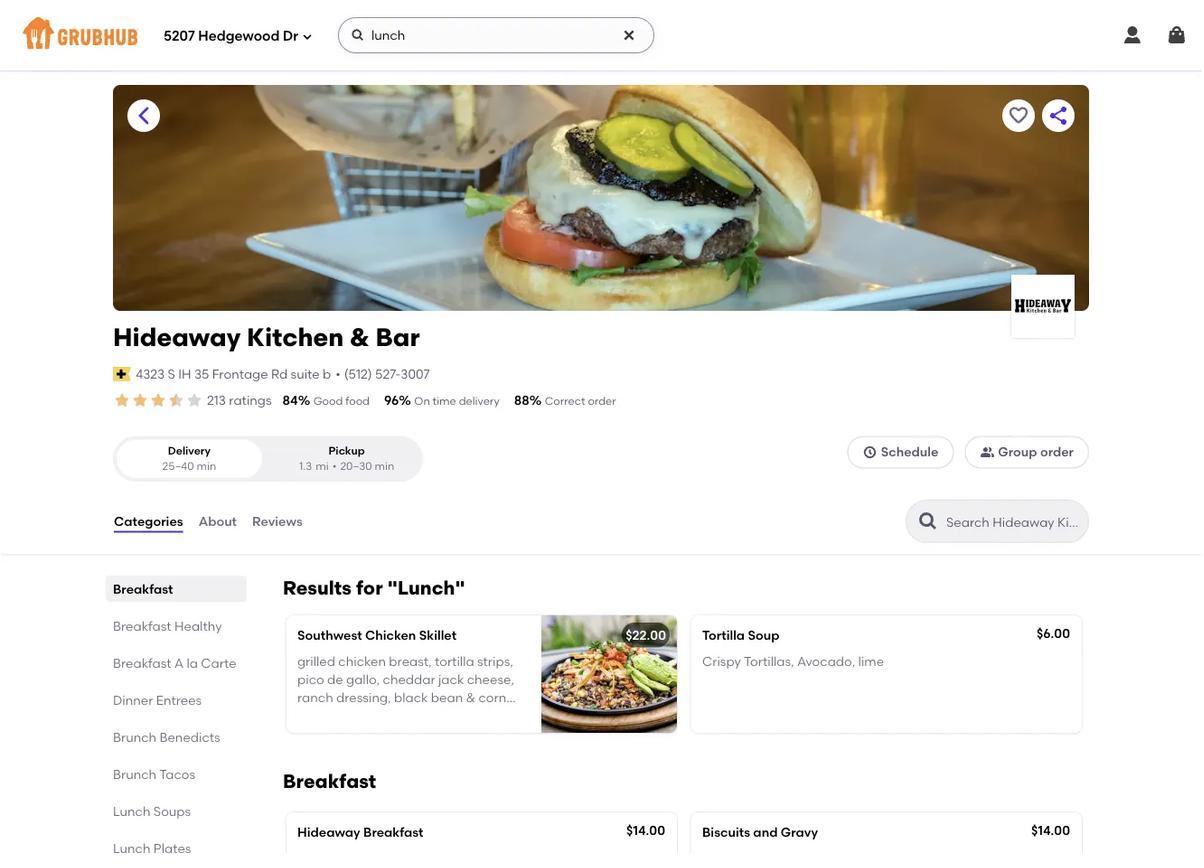Task type: locate. For each thing, give the bounding box(es) containing it.
corn
[[479, 690, 506, 705]]

order for correct order
[[588, 395, 616, 408]]

categories button
[[113, 489, 184, 554]]

• inside pickup 1.3 mi • 20–30 min
[[332, 460, 337, 473]]

4323
[[136, 366, 165, 382]]

search icon image
[[917, 511, 939, 532]]

brunch up the lunch
[[113, 767, 156, 782]]

1 vertical spatial &
[[466, 690, 476, 705]]

tacos
[[159, 767, 195, 782]]

brunch for brunch tacos
[[113, 767, 156, 782]]

breakfast
[[113, 581, 173, 597], [113, 618, 171, 634], [113, 655, 171, 671], [283, 770, 376, 793], [363, 825, 423, 840]]

share icon image
[[1048, 105, 1069, 127]]

0 vertical spatial brunch
[[113, 729, 156, 745]]

Search Hideaway Kitchen & Bar search field
[[945, 513, 1083, 531]]

1 horizontal spatial hideaway
[[297, 825, 360, 840]]

84
[[283, 393, 298, 408]]

hideaway for hideaway breakfast
[[297, 825, 360, 840]]

2 brunch from the top
[[113, 767, 156, 782]]

1.3
[[299, 460, 312, 473]]

3007
[[401, 366, 430, 382]]

brunch down dinner
[[113, 729, 156, 745]]

$14.00
[[626, 823, 665, 838], [1031, 823, 1070, 838]]

frontage
[[212, 366, 268, 382]]

2 min from the left
[[375, 460, 394, 473]]

breast,
[[389, 653, 432, 669]]

"lunch"
[[387, 577, 465, 600]]

& up (512)
[[350, 322, 370, 352]]

hideaway for hideaway kitchen & bar
[[113, 322, 241, 352]]

pickup 1.3 mi • 20–30 min
[[299, 444, 394, 473]]

breakfast for breakfast healthy
[[113, 618, 171, 634]]

lunch
[[113, 804, 150, 819]]

gravy
[[781, 825, 818, 840]]

1 min from the left
[[197, 460, 216, 473]]

0 horizontal spatial min
[[197, 460, 216, 473]]

1 vertical spatial •
[[332, 460, 337, 473]]

brunch benedicts tab
[[113, 728, 240, 747]]

southwest chicken skillet
[[297, 628, 457, 643]]

min
[[197, 460, 216, 473], [375, 460, 394, 473]]

0 vertical spatial &
[[350, 322, 370, 352]]

& inside grilled chicken breast, tortilla strips, pico de gallo,  cheddar jack cheese, ranch dressing,  black bean & corn salsa, rice, avocado
[[466, 690, 476, 705]]

lunch soups
[[113, 804, 191, 819]]

0 horizontal spatial &
[[350, 322, 370, 352]]

1 vertical spatial hideaway
[[297, 825, 360, 840]]

strips,
[[477, 653, 513, 669]]

suite
[[291, 366, 320, 382]]

subscription pass image
[[113, 367, 131, 381]]

brunch benedicts
[[113, 729, 220, 745]]

southwest
[[297, 628, 362, 643]]

0 vertical spatial hideaway
[[113, 322, 241, 352]]

order right group
[[1040, 444, 1074, 460]]

jack
[[438, 672, 464, 687]]

0 vertical spatial svg image
[[622, 28, 636, 42]]

1 horizontal spatial &
[[466, 690, 476, 705]]

entrees
[[156, 692, 202, 708]]

on
[[414, 395, 430, 408]]

cheddar
[[383, 672, 435, 687]]

breakfast healthy tab
[[113, 616, 240, 635]]

a
[[174, 655, 184, 671]]

reviews
[[252, 514, 303, 529]]

svg image
[[1122, 24, 1143, 46], [1166, 24, 1188, 46], [351, 28, 365, 42], [302, 31, 313, 42]]

brunch inside "brunch benedicts" tab
[[113, 729, 156, 745]]

schedule button
[[847, 436, 954, 468]]

option group containing delivery 25–40 min
[[113, 436, 423, 482]]

2 $14.00 from the left
[[1031, 823, 1070, 838]]

$22.00
[[626, 628, 666, 643]]

• right mi
[[332, 460, 337, 473]]

1 vertical spatial svg image
[[863, 445, 877, 459]]

svg image inside main navigation navigation
[[622, 28, 636, 42]]

4323 s ih 35 frontage rd suite b
[[136, 366, 331, 382]]

213
[[207, 393, 226, 408]]

chicken
[[338, 653, 386, 669]]

star icon image
[[113, 391, 131, 409], [131, 391, 149, 409], [149, 391, 167, 409], [167, 391, 185, 409], [167, 391, 185, 409], [185, 391, 203, 409]]

breakfast for breakfast a la carte
[[113, 655, 171, 671]]

0 horizontal spatial order
[[588, 395, 616, 408]]

results for "lunch"
[[283, 577, 465, 600]]

0 horizontal spatial svg image
[[622, 28, 636, 42]]

1 horizontal spatial svg image
[[863, 445, 877, 459]]

& left corn on the left bottom
[[466, 690, 476, 705]]

categories
[[114, 514, 183, 529]]

order inside "button"
[[1040, 444, 1074, 460]]

biscuits
[[702, 825, 750, 840]]

on time delivery
[[414, 395, 500, 408]]

4323 s ih 35 frontage rd suite b button
[[135, 364, 332, 384]]

avocado,
[[797, 653, 855, 669]]

order right correct
[[588, 395, 616, 408]]

crispy
[[702, 653, 741, 669]]

pickup
[[328, 444, 365, 457]]

save this restaurant image
[[1008, 105, 1029, 127]]

and
[[753, 825, 778, 840]]

hideaway breakfast
[[297, 825, 423, 840]]

1 vertical spatial brunch
[[113, 767, 156, 782]]

1 brunch from the top
[[113, 729, 156, 745]]

0 horizontal spatial $14.00
[[626, 823, 665, 838]]

min down delivery in the left bottom of the page
[[197, 460, 216, 473]]

breakfast a la carte tab
[[113, 654, 240, 673]]

carte
[[201, 655, 236, 671]]

• right b
[[336, 366, 341, 382]]

25–40
[[162, 460, 194, 473]]

0 horizontal spatial hideaway
[[113, 322, 241, 352]]

brunch inside brunch tacos tab
[[113, 767, 156, 782]]

213 ratings
[[207, 393, 272, 408]]

min right 20–30
[[375, 460, 394, 473]]

lime
[[858, 653, 884, 669]]

0 vertical spatial order
[[588, 395, 616, 408]]

soup
[[748, 628, 780, 643]]

1 $14.00 from the left
[[626, 823, 665, 838]]

biscuits and gravy
[[702, 825, 818, 840]]

breakfast a la carte
[[113, 655, 236, 671]]

1 horizontal spatial min
[[375, 460, 394, 473]]

1 horizontal spatial $14.00
[[1031, 823, 1070, 838]]

la
[[187, 655, 198, 671]]

option group
[[113, 436, 423, 482]]

tab
[[113, 839, 240, 853]]

1 vertical spatial order
[[1040, 444, 1074, 460]]

svg image inside schedule button
[[863, 445, 877, 459]]

1 horizontal spatial order
[[1040, 444, 1074, 460]]

hideaway kitchen & bar
[[113, 322, 420, 352]]

southwest chicken skillet image
[[541, 616, 677, 733]]

svg image
[[622, 28, 636, 42], [863, 445, 877, 459]]

0 vertical spatial •
[[336, 366, 341, 382]]

delivery 25–40 min
[[162, 444, 216, 473]]



Task type: describe. For each thing, give the bounding box(es) containing it.
group
[[998, 444, 1037, 460]]

hedgewood
[[198, 28, 280, 44]]

$6.00
[[1037, 626, 1070, 641]]

b
[[323, 366, 331, 382]]

delivery
[[459, 395, 500, 408]]

35
[[194, 366, 209, 382]]

rice,
[[335, 708, 361, 724]]

order for group order
[[1040, 444, 1074, 460]]

lunch soups tab
[[113, 802, 240, 821]]

5207
[[164, 28, 195, 44]]

hideaway kitchen & bar logo image
[[1011, 275, 1075, 338]]

ranch
[[297, 690, 333, 705]]

benedicts
[[159, 729, 220, 745]]

tortilla
[[435, 653, 474, 669]]

dinner
[[113, 692, 153, 708]]

results
[[283, 577, 352, 600]]

dr
[[283, 28, 298, 44]]

schedule
[[881, 444, 938, 460]]

about
[[199, 514, 237, 529]]

$14.00 for biscuits and gravy
[[1031, 823, 1070, 838]]

healthy
[[174, 618, 222, 634]]

brunch tacos
[[113, 767, 195, 782]]

chicken
[[365, 628, 416, 643]]

tortilla
[[702, 628, 745, 643]]

cheese,
[[467, 672, 514, 687]]

bean
[[431, 690, 463, 705]]

about button
[[198, 489, 238, 554]]

kitchen
[[247, 322, 344, 352]]

de
[[327, 672, 343, 687]]

group order button
[[965, 436, 1089, 468]]

avocado
[[364, 708, 419, 724]]

correct order
[[545, 395, 616, 408]]

96
[[384, 393, 399, 408]]

soups
[[153, 804, 191, 819]]

tortilla soup
[[702, 628, 780, 643]]

mi
[[316, 460, 329, 473]]

for
[[356, 577, 383, 600]]

people icon image
[[980, 445, 995, 459]]

88
[[514, 393, 529, 408]]

skillet
[[419, 628, 457, 643]]

group order
[[998, 444, 1074, 460]]

main navigation navigation
[[0, 0, 1202, 70]]

tortillas,
[[744, 653, 794, 669]]

crispy tortillas, avocado, lime
[[702, 653, 884, 669]]

527-
[[375, 366, 401, 382]]

delivery
[[168, 444, 211, 457]]

s
[[168, 366, 175, 382]]

caret left icon image
[[133, 105, 155, 127]]

black
[[394, 690, 428, 705]]

gallo,
[[346, 672, 380, 687]]

brunch for brunch benedicts
[[113, 729, 156, 745]]

20–30
[[340, 460, 372, 473]]

min inside pickup 1.3 mi • 20–30 min
[[375, 460, 394, 473]]

Search for food, convenience, alcohol... search field
[[338, 17, 654, 53]]

food
[[346, 395, 370, 408]]

save this restaurant button
[[1002, 99, 1035, 132]]

(512) 527-3007 button
[[344, 365, 430, 383]]

time
[[433, 395, 456, 408]]

$14.00 for hideaway breakfast
[[626, 823, 665, 838]]

(512)
[[344, 366, 372, 382]]

grilled
[[297, 653, 335, 669]]

min inside delivery 25–40 min
[[197, 460, 216, 473]]

brunch tacos tab
[[113, 765, 240, 784]]

5207 hedgewood dr
[[164, 28, 298, 44]]

• (512) 527-3007
[[336, 366, 430, 382]]

dinner entrees
[[113, 692, 202, 708]]

breakfast for breakfast tab
[[113, 581, 173, 597]]

bar
[[376, 322, 420, 352]]

breakfast tab
[[113, 579, 240, 598]]

dressing,
[[336, 690, 391, 705]]

reviews button
[[251, 489, 303, 554]]

pico
[[297, 672, 324, 687]]

ih
[[178, 366, 191, 382]]

good food
[[313, 395, 370, 408]]

ratings
[[229, 393, 272, 408]]

correct
[[545, 395, 585, 408]]

grilled chicken breast, tortilla strips, pico de gallo,  cheddar jack cheese, ranch dressing,  black bean & corn salsa, rice, avocado
[[297, 653, 514, 724]]

dinner entrees tab
[[113, 691, 240, 710]]



Task type: vqa. For each thing, say whether or not it's contained in the screenshot.
Caret left icon
yes



